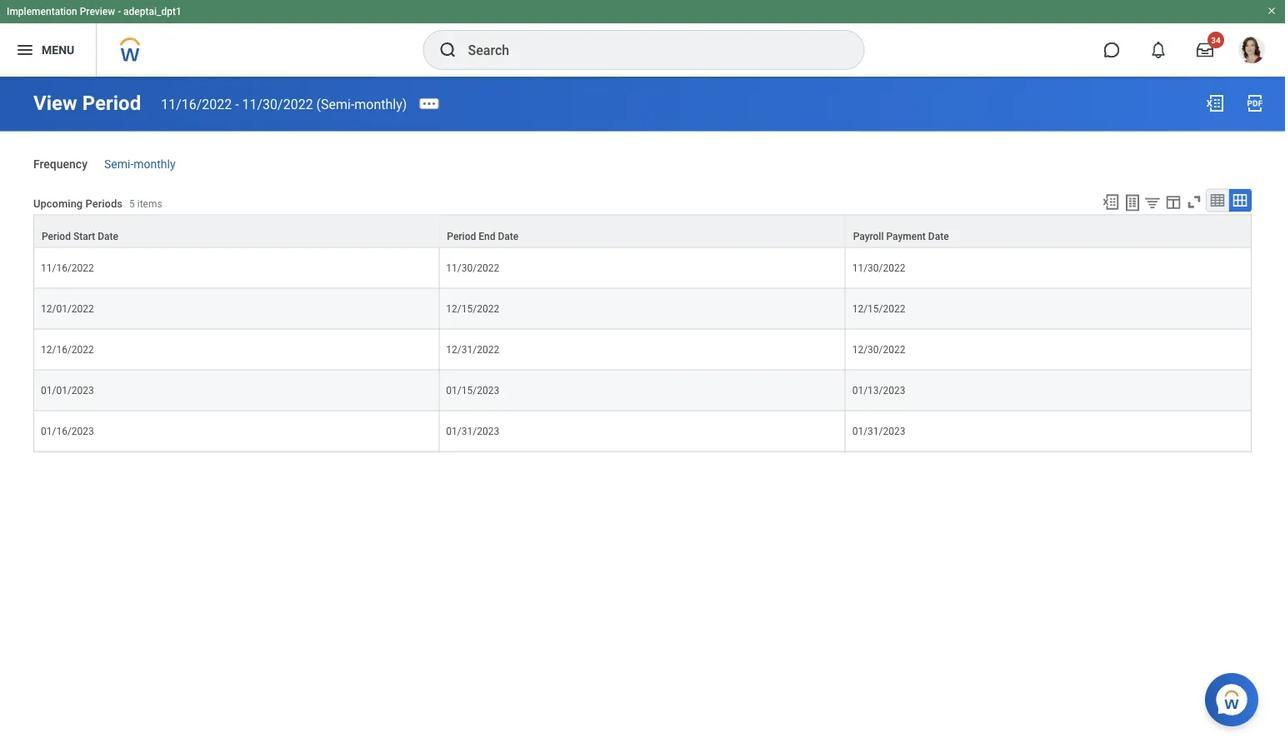 Task type: describe. For each thing, give the bounding box(es) containing it.
menu banner
[[0, 0, 1285, 77]]

34
[[1211, 35, 1221, 45]]

upcoming
[[33, 197, 83, 210]]

notifications large image
[[1150, 42, 1167, 58]]

row containing 12/01/2022
[[33, 289, 1252, 329]]

0 horizontal spatial 11/30/2022
[[242, 96, 313, 112]]

period start date
[[42, 230, 118, 242]]

01/01/2023
[[41, 384, 94, 396]]

period start date button
[[34, 215, 439, 247]]

row containing 12/16/2022
[[33, 329, 1252, 370]]

export to excel image
[[1205, 93, 1225, 113]]

01/13/2023
[[852, 384, 905, 396]]

period end date button
[[439, 215, 845, 247]]

row containing period start date
[[33, 214, 1252, 248]]

items
[[137, 198, 162, 210]]

adeptai_dpt1
[[123, 6, 182, 18]]

select to filter grid data image
[[1143, 194, 1162, 211]]

payroll payment date button
[[846, 215, 1251, 247]]

inbox large image
[[1197, 42, 1213, 58]]

row containing 11/16/2022
[[33, 248, 1252, 289]]

periods
[[85, 197, 123, 210]]

- inside view period "main content"
[[235, 96, 239, 112]]

period for period start date
[[42, 230, 71, 242]]

01/15/2023
[[446, 384, 499, 396]]

payment
[[886, 230, 926, 242]]

payroll
[[853, 230, 884, 242]]

upcoming periods 5 items
[[33, 197, 162, 210]]

justify image
[[15, 40, 35, 60]]

payroll payment date
[[853, 230, 949, 242]]

12/16/2022
[[41, 344, 94, 355]]

2 12/15/2022 from the left
[[852, 303, 905, 314]]

semi-monthly link
[[104, 154, 175, 171]]

5
[[129, 198, 135, 210]]



Task type: vqa. For each thing, say whether or not it's contained in the screenshot.
the ... to the left
no



Task type: locate. For each thing, give the bounding box(es) containing it.
12/30/2022
[[852, 344, 905, 355]]

-
[[118, 6, 121, 18], [235, 96, 239, 112]]

monthly)
[[354, 96, 407, 112]]

6 row from the top
[[33, 411, 1252, 452]]

period
[[82, 91, 141, 115], [42, 230, 71, 242], [447, 230, 476, 242]]

monthly
[[134, 157, 175, 171]]

12/15/2022 up the 12/30/2022
[[852, 303, 905, 314]]

0 horizontal spatial 11/16/2022
[[41, 262, 94, 274]]

date right payment
[[928, 230, 949, 242]]

period right view
[[82, 91, 141, 115]]

click to view/edit grid preferences image
[[1164, 193, 1183, 211]]

01/31/2023
[[446, 425, 499, 437], [852, 425, 905, 437]]

preview
[[80, 6, 115, 18]]

period left 'end'
[[447, 230, 476, 242]]

date right 'end'
[[498, 230, 519, 242]]

11/30/2022 left the (semi-
[[242, 96, 313, 112]]

11/30/2022 down payroll
[[852, 262, 905, 274]]

34 button
[[1187, 32, 1224, 68]]

1 01/31/2023 from the left
[[446, 425, 499, 437]]

0 horizontal spatial date
[[98, 230, 118, 242]]

2 horizontal spatial 11/30/2022
[[852, 262, 905, 274]]

2 horizontal spatial period
[[447, 230, 476, 242]]

semi-monthly
[[104, 157, 175, 171]]

date for period end date
[[498, 230, 519, 242]]

3 row from the top
[[33, 289, 1252, 329]]

expand table image
[[1232, 192, 1248, 209]]

export to worksheets image
[[1123, 193, 1143, 213]]

4 row from the top
[[33, 329, 1252, 370]]

fullscreen image
[[1185, 193, 1203, 211]]

2 horizontal spatial date
[[928, 230, 949, 242]]

1 row from the top
[[33, 214, 1252, 248]]

export to excel image
[[1102, 193, 1120, 211]]

1 horizontal spatial 11/30/2022
[[446, 262, 499, 274]]

11/30/2022
[[242, 96, 313, 112], [446, 262, 499, 274], [852, 262, 905, 274]]

3 date from the left
[[928, 230, 949, 242]]

11/16/2022 - 11/30/2022  (semi-monthly)
[[161, 96, 407, 112]]

- inside menu banner
[[118, 6, 121, 18]]

end
[[479, 230, 495, 242]]

start
[[73, 230, 95, 242]]

profile logan mcneil image
[[1238, 37, 1265, 67]]

row containing 01/01/2023
[[33, 370, 1252, 411]]

11/16/2022 down "period start date"
[[41, 262, 94, 274]]

0 horizontal spatial 12/15/2022
[[446, 303, 499, 314]]

0 horizontal spatial 01/31/2023
[[446, 425, 499, 437]]

table image
[[1209, 192, 1226, 209]]

(semi-
[[316, 96, 354, 112]]

date right start
[[98, 230, 118, 242]]

11/30/2022 down period end date
[[446, 262, 499, 274]]

period left start
[[42, 230, 71, 242]]

view period
[[33, 91, 141, 115]]

row containing 01/16/2023
[[33, 411, 1252, 452]]

2 date from the left
[[498, 230, 519, 242]]

2 01/31/2023 from the left
[[852, 425, 905, 437]]

1 date from the left
[[98, 230, 118, 242]]

frequency
[[33, 157, 87, 171]]

date for payroll payment date
[[928, 230, 949, 242]]

11/16/2022 - 11/30/2022  (semi-monthly) link
[[161, 96, 407, 112]]

1 vertical spatial -
[[235, 96, 239, 112]]

date for period start date
[[98, 230, 118, 242]]

search image
[[438, 40, 458, 60]]

period end date
[[447, 230, 519, 242]]

01/31/2023 down 01/15/2023
[[446, 425, 499, 437]]

2 row from the top
[[33, 248, 1252, 289]]

0 horizontal spatial period
[[42, 230, 71, 242]]

11/16/2022
[[161, 96, 232, 112], [41, 262, 94, 274]]

implementation preview -   adeptai_dpt1
[[7, 6, 182, 18]]

01/31/2023 down 01/13/2023
[[852, 425, 905, 437]]

11/16/2022 for 11/16/2022
[[41, 262, 94, 274]]

toolbar
[[1094, 189, 1252, 214]]

1 horizontal spatial -
[[235, 96, 239, 112]]

toolbar inside view period "main content"
[[1094, 189, 1252, 214]]

12/15/2022
[[446, 303, 499, 314], [852, 303, 905, 314]]

Search Workday  search field
[[468, 32, 830, 68]]

row
[[33, 214, 1252, 248], [33, 248, 1252, 289], [33, 289, 1252, 329], [33, 329, 1252, 370], [33, 370, 1252, 411], [33, 411, 1252, 452]]

1 horizontal spatial period
[[82, 91, 141, 115]]

01/16/2023
[[41, 425, 94, 437]]

view
[[33, 91, 77, 115]]

12/15/2022 up 12/31/2022
[[446, 303, 499, 314]]

1 horizontal spatial 12/15/2022
[[852, 303, 905, 314]]

12/01/2022
[[41, 303, 94, 314]]

0 vertical spatial -
[[118, 6, 121, 18]]

12/31/2022
[[446, 344, 499, 355]]

11/16/2022 up monthly
[[161, 96, 232, 112]]

1 horizontal spatial 01/31/2023
[[852, 425, 905, 437]]

0 vertical spatial 11/16/2022
[[161, 96, 232, 112]]

0 horizontal spatial -
[[118, 6, 121, 18]]

period for period end date
[[447, 230, 476, 242]]

semi-
[[104, 157, 134, 171]]

view printable version (pdf) image
[[1245, 93, 1265, 113]]

5 row from the top
[[33, 370, 1252, 411]]

close environment banner image
[[1267, 6, 1277, 16]]

implementation
[[7, 6, 77, 18]]

1 vertical spatial 11/16/2022
[[41, 262, 94, 274]]

11/16/2022 for 11/16/2022 - 11/30/2022  (semi-monthly)
[[161, 96, 232, 112]]

date
[[98, 230, 118, 242], [498, 230, 519, 242], [928, 230, 949, 242]]

view period main content
[[0, 77, 1285, 468]]

1 horizontal spatial 11/16/2022
[[161, 96, 232, 112]]

1 horizontal spatial date
[[498, 230, 519, 242]]

menu button
[[0, 23, 96, 77]]

menu
[[42, 43, 74, 57]]

1 12/15/2022 from the left
[[446, 303, 499, 314]]



